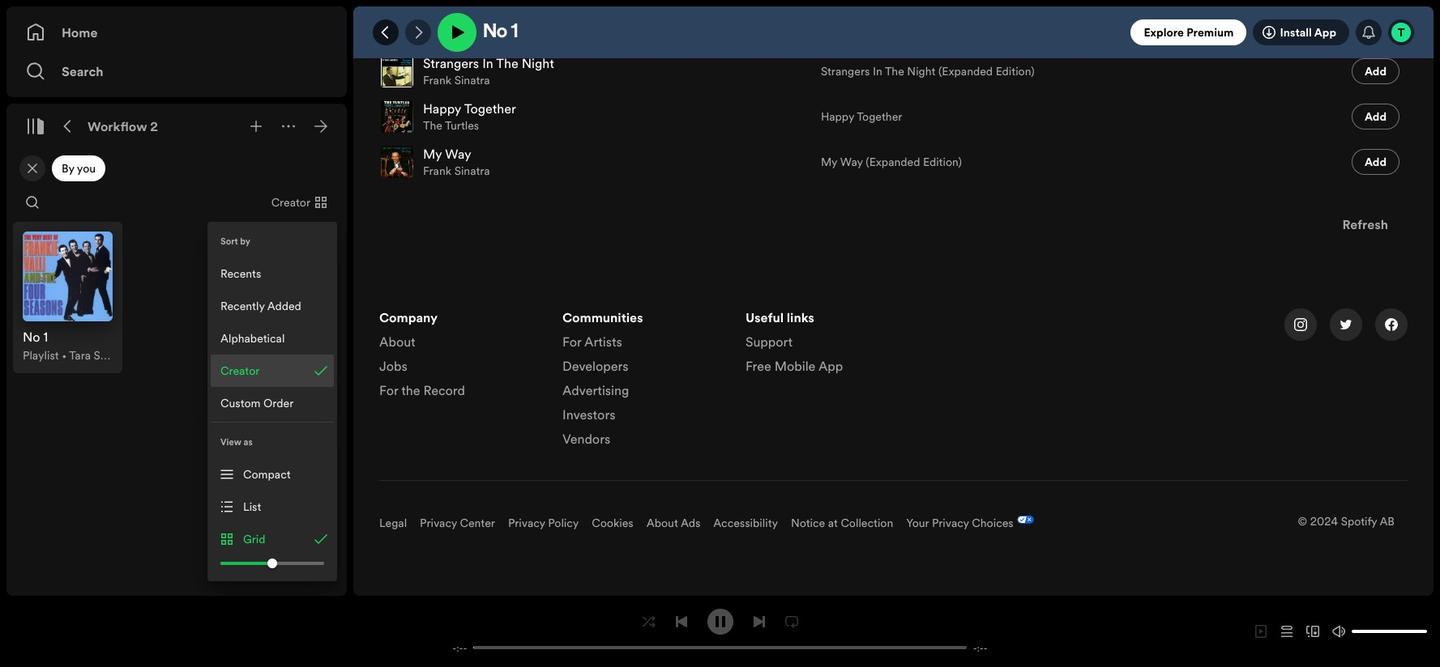 Task type: describe. For each thing, give the bounding box(es) containing it.
by
[[240, 235, 250, 248]]

advertising
[[563, 382, 629, 400]]

together for happy together
[[857, 109, 903, 125]]

app inside useful links support free mobile app
[[819, 357, 843, 375]]

advertising link
[[563, 382, 629, 406]]

happy for happy together the turtles
[[423, 100, 461, 118]]

4 - from the left
[[984, 642, 988, 655]]

refresh
[[1343, 216, 1389, 233]]

notice
[[791, 516, 825, 532]]

search link
[[26, 55, 328, 88]]

communities for artists developers advertising investors vendors
[[563, 309, 643, 448]]

happy together cell
[[381, 95, 808, 139]]

my girl the temptations
[[423, 9, 508, 43]]

add button for happy together
[[1352, 104, 1400, 130]]

strangers in the night link
[[423, 54, 554, 72]]

your privacy choices
[[907, 516, 1014, 532]]

instagram image
[[1295, 319, 1308, 332]]

2
[[150, 118, 158, 135]]

recently
[[220, 298, 265, 315]]

no
[[483, 23, 508, 42]]

cookies link
[[592, 516, 634, 532]]

spotify
[[1341, 514, 1378, 530]]

2024
[[1311, 514, 1339, 530]]

ads
[[681, 516, 701, 532]]

useful links support free mobile app
[[746, 309, 843, 375]]

frank sinatra link for strangers
[[423, 72, 490, 88]]

2 -:-- from the left
[[973, 642, 988, 655]]

useful
[[746, 309, 784, 327]]

investors
[[563, 406, 616, 424]]

at
[[828, 516, 838, 532]]

view as menu
[[169, 423, 337, 582]]

custom order
[[220, 396, 294, 412]]

by you
[[62, 161, 96, 177]]

policy
[[548, 516, 579, 532]]

custom order button
[[211, 387, 334, 420]]

alphabetical
[[220, 331, 285, 347]]

enable shuffle image
[[642, 616, 655, 629]]

0 horizontal spatial happy together link
[[423, 100, 516, 118]]

search
[[62, 62, 103, 80]]

way for my way (expanded edition)
[[840, 154, 863, 170]]

privacy for privacy policy
[[508, 516, 545, 532]]

my for my girl
[[423, 9, 442, 27]]

compact
[[243, 467, 291, 483]]

recents
[[220, 266, 261, 282]]

notice at collection link
[[791, 516, 894, 532]]

my way link
[[423, 145, 472, 163]]

girl
[[445, 9, 466, 27]]

previous image
[[675, 616, 688, 629]]

my for my way
[[423, 145, 442, 163]]

strangers in the night frank sinatra
[[423, 54, 554, 88]]

free
[[746, 357, 772, 375]]

By you checkbox
[[52, 156, 105, 182]]

1 :- from the left
[[457, 642, 463, 655]]

for artists link
[[563, 333, 622, 357]]

california consumer privacy act (ccpa) opt-out icon image
[[1014, 517, 1034, 528]]

playlist •
[[23, 347, 69, 364]]

by
[[62, 161, 74, 177]]

explore premium
[[1144, 24, 1234, 41]]

twitter image
[[1340, 319, 1353, 332]]

list containing company
[[379, 309, 543, 406]]

legal link
[[379, 516, 407, 532]]

creator for creator field
[[271, 195, 310, 211]]

for the record link
[[379, 382, 465, 406]]

privacy center
[[420, 516, 495, 532]]

what's new image
[[1363, 26, 1376, 39]]

sort by menu
[[208, 222, 337, 423]]

about ads link
[[647, 516, 701, 532]]

connect to a device image
[[1307, 626, 1320, 639]]

workflow 2
[[88, 118, 158, 135]]

1
[[511, 23, 518, 42]]

free mobile app link
[[746, 357, 843, 382]]

accessibility
[[714, 516, 778, 532]]

list containing communities
[[563, 309, 726, 455]]

communities
[[563, 309, 643, 327]]

artists
[[585, 333, 622, 351]]

1 horizontal spatial (expanded
[[939, 63, 993, 79]]

strangers in the night cell
[[381, 49, 808, 93]]

1 -:-- from the left
[[453, 642, 467, 655]]

add for my way
[[1365, 154, 1387, 170]]

added
[[267, 298, 301, 315]]

company about jobs for the record
[[379, 309, 465, 400]]

1 add from the top
[[1365, 63, 1387, 79]]

grid button
[[211, 524, 334, 556]]

1 - from the left
[[453, 642, 457, 655]]

privacy center link
[[420, 516, 495, 532]]

in for strangers in the night (expanded edition)
[[873, 63, 883, 79]]

0 horizontal spatial edition)
[[923, 154, 962, 170]]

© 2024 spotify ab
[[1298, 514, 1395, 530]]

strangers for strangers in the night (expanded edition)
[[821, 63, 870, 79]]

workflow 2 button
[[84, 113, 161, 139]]

the for strangers in the night
[[496, 54, 519, 72]]

you
[[77, 161, 96, 177]]

frank inside my way frank sinatra
[[423, 163, 452, 179]]

playlist
[[23, 347, 59, 364]]

list button
[[211, 491, 334, 524]]

add for happy together
[[1365, 109, 1387, 125]]

turtles
[[445, 118, 479, 134]]

strangers in the night (expanded edition) link
[[821, 63, 1035, 79]]

strangers for strangers in the night frank sinatra
[[423, 54, 479, 72]]

links
[[787, 309, 815, 327]]

jobs
[[379, 357, 408, 375]]

home link
[[26, 16, 328, 49]]

refresh button
[[1317, 205, 1415, 244]]

2 :- from the left
[[977, 642, 984, 655]]

strangers in the night (expanded edition)
[[821, 63, 1035, 79]]

collection
[[841, 516, 894, 532]]

add button for my way
[[1352, 149, 1400, 175]]

©
[[1298, 514, 1308, 530]]

night for strangers in the night frank sinatra
[[522, 54, 554, 72]]

the for my girl
[[423, 27, 443, 43]]

my way frank sinatra
[[423, 145, 490, 179]]

happy for happy together
[[821, 109, 854, 125]]

frank inside the strangers in the night frank sinatra
[[423, 72, 452, 88]]



Task type: locate. For each thing, give the bounding box(es) containing it.
sinatra inside the strangers in the night frank sinatra
[[454, 72, 490, 88]]

go forward image
[[412, 26, 425, 39]]

1 horizontal spatial happy
[[821, 109, 854, 125]]

way for my way frank sinatra
[[445, 145, 472, 163]]

frank down the turtles link
[[423, 163, 452, 179]]

main element
[[6, 6, 347, 597]]

custom
[[220, 396, 261, 412]]

frank sinatra link down the turtles link
[[423, 163, 490, 179]]

1 vertical spatial creator
[[220, 363, 260, 379]]

0 horizontal spatial in
[[482, 54, 493, 72]]

0 horizontal spatial :-
[[457, 642, 463, 655]]

2 add button from the top
[[1352, 104, 1400, 130]]

1 horizontal spatial for
[[563, 333, 582, 351]]

explore premium button
[[1131, 19, 1247, 45]]

0 vertical spatial add
[[1365, 63, 1387, 79]]

facebook image
[[1385, 319, 1398, 332]]

the down top bar and user menu element
[[885, 63, 905, 79]]

go back image
[[379, 26, 392, 39]]

frank sinatra link inside my way cell
[[423, 163, 490, 179]]

about left ads
[[647, 516, 678, 532]]

0 vertical spatial frank
[[423, 72, 452, 88]]

alphabetical button
[[211, 323, 334, 355]]

frank sinatra link for my
[[423, 163, 490, 179]]

1 horizontal spatial about
[[647, 516, 678, 532]]

0 horizontal spatial for
[[379, 382, 398, 400]]

0 vertical spatial for
[[563, 333, 582, 351]]

for inside company about jobs for the record
[[379, 382, 398, 400]]

disable repeat image
[[785, 616, 798, 629]]

developers
[[563, 357, 629, 375]]

0 horizontal spatial strangers
[[423, 54, 479, 72]]

happy together link up 'my way (expanded edition)' link
[[821, 109, 903, 125]]

choices
[[972, 516, 1014, 532]]

1 horizontal spatial happy together link
[[821, 109, 903, 125]]

app right mobile
[[819, 357, 843, 375]]

in inside the strangers in the night frank sinatra
[[482, 54, 493, 72]]

volume high image
[[1333, 626, 1346, 639]]

clear filters image
[[26, 162, 39, 175]]

install app
[[1280, 24, 1337, 41]]

0 horizontal spatial -:--
[[453, 642, 467, 655]]

together down the strangers in the night frank sinatra
[[464, 100, 516, 118]]

about inside company about jobs for the record
[[379, 333, 416, 351]]

jobs link
[[379, 357, 408, 382]]

install
[[1280, 24, 1312, 41]]

0 vertical spatial edition)
[[996, 63, 1035, 79]]

-:--
[[453, 642, 467, 655], [973, 642, 988, 655]]

the inside my girl the temptations
[[423, 27, 443, 43]]

for left artists
[[563, 333, 582, 351]]

1 horizontal spatial edition)
[[996, 63, 1035, 79]]

happy together
[[821, 109, 903, 125]]

0 vertical spatial app
[[1315, 24, 1337, 41]]

3 privacy from the left
[[932, 516, 969, 532]]

Disable repeat checkbox
[[779, 609, 805, 635]]

0 horizontal spatial privacy
[[420, 516, 457, 532]]

pause image
[[714, 616, 727, 629]]

1 vertical spatial add
[[1365, 109, 1387, 125]]

no 1
[[483, 23, 518, 42]]

1 horizontal spatial creator
[[271, 195, 310, 211]]

:-
[[457, 642, 463, 655], [977, 642, 984, 655]]

2 frank from the top
[[423, 163, 452, 179]]

creator up recents button
[[271, 195, 310, 211]]

none search field inside main element
[[19, 190, 45, 216]]

my girl link
[[423, 9, 466, 27]]

0 horizontal spatial happy
[[423, 100, 461, 118]]

together inside happy together the turtles
[[464, 100, 516, 118]]

1 horizontal spatial -:--
[[973, 642, 988, 655]]

1 list from the left
[[379, 309, 543, 406]]

3 list from the left
[[746, 309, 910, 382]]

app inside top bar and user menu element
[[1315, 24, 1337, 41]]

3 add button from the top
[[1352, 149, 1400, 175]]

0 vertical spatial creator
[[271, 195, 310, 211]]

in down temptations
[[482, 54, 493, 72]]

night inside the strangers in the night frank sinatra
[[522, 54, 554, 72]]

the inside the strangers in the night frank sinatra
[[496, 54, 519, 72]]

in for strangers in the night frank sinatra
[[482, 54, 493, 72]]

about
[[379, 333, 416, 351], [647, 516, 678, 532]]

my down the turtles link
[[423, 145, 442, 163]]

1 vertical spatial add button
[[1352, 104, 1400, 130]]

0 horizontal spatial (expanded
[[866, 154, 920, 170]]

the down no 1
[[496, 54, 519, 72]]

company
[[379, 309, 438, 327]]

list
[[379, 309, 543, 406], [563, 309, 726, 455], [746, 309, 910, 382]]

view
[[220, 437, 241, 449]]

happy up my way (expanded edition)
[[821, 109, 854, 125]]

happy
[[423, 100, 461, 118], [821, 109, 854, 125]]

together
[[464, 100, 516, 118], [857, 109, 903, 125]]

your privacy choices link
[[907, 516, 1014, 532]]

record
[[424, 382, 465, 400]]

t
[[1398, 24, 1405, 41]]

search in your library image
[[26, 196, 39, 209]]

privacy left policy at the left bottom of the page
[[508, 516, 545, 532]]

sinatra inside my way frank sinatra
[[454, 163, 490, 179]]

1 vertical spatial sinatra
[[454, 163, 490, 179]]

add
[[1365, 63, 1387, 79], [1365, 109, 1387, 125], [1365, 154, 1387, 170]]

about ads
[[647, 516, 701, 532]]

my girl cell
[[381, 4, 808, 48]]

1 vertical spatial edition)
[[923, 154, 962, 170]]

1 sinatra from the top
[[454, 72, 490, 88]]

0 vertical spatial (expanded
[[939, 63, 993, 79]]

0 horizontal spatial creator
[[220, 363, 260, 379]]

1 horizontal spatial list
[[563, 309, 726, 455]]

group
[[13, 222, 122, 373]]

2 add from the top
[[1365, 109, 1387, 125]]

Creator, Grid view field
[[258, 190, 337, 216]]

1 horizontal spatial way
[[840, 154, 863, 170]]

creator inside button
[[220, 363, 260, 379]]

ab
[[1380, 514, 1395, 530]]

2 sinatra from the top
[[454, 163, 490, 179]]

3 add from the top
[[1365, 154, 1387, 170]]

2 privacy from the left
[[508, 516, 545, 532]]

happy up my way link
[[423, 100, 461, 118]]

row inside main element
[[13, 222, 122, 373]]

my down happy together
[[821, 154, 838, 170]]

1 horizontal spatial night
[[907, 63, 936, 79]]

temptations
[[445, 27, 508, 43]]

together up 'my way (expanded edition)' link
[[857, 109, 903, 125]]

1 vertical spatial about
[[647, 516, 678, 532]]

my inside my girl the temptations
[[423, 9, 442, 27]]

frank up the turtles link
[[423, 72, 452, 88]]

(expanded
[[939, 63, 993, 79], [866, 154, 920, 170]]

workflow
[[88, 118, 147, 135]]

in
[[482, 54, 493, 72], [873, 63, 883, 79]]

privacy left center
[[420, 516, 457, 532]]

1 vertical spatial frank sinatra link
[[423, 163, 490, 179]]

recently added
[[220, 298, 301, 315]]

0 horizontal spatial together
[[464, 100, 516, 118]]

0 horizontal spatial way
[[445, 145, 472, 163]]

group containing playlist
[[13, 222, 122, 373]]

night
[[522, 54, 554, 72], [907, 63, 936, 79]]

frank
[[423, 72, 452, 88], [423, 163, 452, 179]]

so many steves: afternoons with steve martin | audiobook on spotify element
[[353, 0, 1434, 571]]

1 horizontal spatial privacy
[[508, 516, 545, 532]]

1 horizontal spatial together
[[857, 109, 903, 125]]

happy together link down the strangers in the night frank sinatra
[[423, 100, 516, 118]]

the left the turtles
[[423, 118, 443, 134]]

row containing playlist
[[13, 222, 122, 373]]

1 horizontal spatial app
[[1315, 24, 1337, 41]]

recently added button
[[211, 290, 334, 323]]

privacy
[[420, 516, 457, 532], [508, 516, 545, 532], [932, 516, 969, 532]]

creator for the creator button
[[220, 363, 260, 379]]

in down top bar and user menu element
[[873, 63, 883, 79]]

-
[[453, 642, 457, 655], [463, 642, 467, 655], [973, 642, 977, 655], [984, 642, 988, 655]]

install app link
[[1254, 19, 1350, 45]]

1 horizontal spatial in
[[873, 63, 883, 79]]

for inside communities for artists developers advertising investors vendors
[[563, 333, 582, 351]]

•
[[62, 347, 67, 364]]

developers link
[[563, 357, 629, 382]]

player controls element
[[435, 609, 1006, 655]]

0 horizontal spatial list
[[379, 309, 543, 406]]

vendors
[[563, 430, 611, 448]]

privacy policy link
[[508, 516, 579, 532]]

2 frank sinatra link from the top
[[423, 163, 490, 179]]

the turtles link
[[423, 118, 479, 134]]

0 horizontal spatial night
[[522, 54, 554, 72]]

strangers down the temptations 'link'
[[423, 54, 479, 72]]

my inside my way frank sinatra
[[423, 145, 442, 163]]

the
[[423, 27, 443, 43], [496, 54, 519, 72], [885, 63, 905, 79], [423, 118, 443, 134]]

2 horizontal spatial privacy
[[932, 516, 969, 532]]

privacy right your
[[932, 516, 969, 532]]

investors link
[[563, 406, 616, 430]]

None search field
[[19, 190, 45, 216]]

my
[[423, 9, 442, 27], [423, 145, 442, 163], [821, 154, 838, 170]]

1 add button from the top
[[1352, 58, 1400, 84]]

way inside my way frank sinatra
[[445, 145, 472, 163]]

t button
[[1389, 19, 1415, 45]]

way down happy together
[[840, 154, 863, 170]]

app right install
[[1315, 24, 1337, 41]]

1 vertical spatial frank
[[423, 163, 452, 179]]

frank sinatra link inside strangers in the night cell
[[423, 72, 490, 88]]

home
[[62, 24, 98, 41]]

creator inside field
[[271, 195, 310, 211]]

sort by
[[220, 235, 250, 248]]

sinatra
[[454, 72, 490, 88], [454, 163, 490, 179]]

night for strangers in the night (expanded edition)
[[907, 63, 936, 79]]

strangers up happy together
[[821, 63, 870, 79]]

the left girl
[[423, 27, 443, 43]]

1 vertical spatial app
[[819, 357, 843, 375]]

together for happy together the turtles
[[464, 100, 516, 118]]

1 horizontal spatial strangers
[[821, 63, 870, 79]]

cell
[[821, 4, 1075, 48], [1088, 4, 1290, 48], [1303, 4, 1400, 48], [1088, 49, 1290, 93]]

list containing useful links
[[746, 309, 910, 382]]

grid
[[243, 532, 265, 548]]

strangers inside the strangers in the night frank sinatra
[[423, 54, 479, 72]]

about up jobs
[[379, 333, 416, 351]]

0 horizontal spatial about
[[379, 333, 416, 351]]

2 - from the left
[[463, 642, 467, 655]]

2 vertical spatial add
[[1365, 154, 1387, 170]]

creator up custom
[[220, 363, 260, 379]]

row
[[13, 222, 122, 373]]

the
[[401, 382, 420, 400]]

legal
[[379, 516, 407, 532]]

accessibility link
[[714, 516, 778, 532]]

way
[[445, 145, 472, 163], [840, 154, 863, 170]]

compact button
[[211, 459, 334, 491]]

way down the turtles
[[445, 145, 472, 163]]

center
[[460, 516, 495, 532]]

the temptations link
[[423, 27, 508, 43]]

0 vertical spatial add button
[[1352, 58, 1400, 84]]

sinatra down the turtles
[[454, 163, 490, 179]]

2 vertical spatial add button
[[1352, 149, 1400, 175]]

1 horizontal spatial :-
[[977, 642, 984, 655]]

next image
[[753, 616, 766, 629]]

the inside happy together the turtles
[[423, 118, 443, 134]]

1 vertical spatial for
[[379, 382, 398, 400]]

my way (expanded edition) link
[[821, 154, 962, 170]]

0 horizontal spatial app
[[819, 357, 843, 375]]

0 vertical spatial sinatra
[[454, 72, 490, 88]]

sinatra up happy together the turtles
[[454, 72, 490, 88]]

group inside main element
[[13, 222, 122, 373]]

explore
[[1144, 24, 1184, 41]]

0 vertical spatial about
[[379, 333, 416, 351]]

creator button
[[211, 355, 334, 387]]

happy inside happy together the turtles
[[423, 100, 461, 118]]

vendors link
[[563, 430, 611, 455]]

for left the
[[379, 382, 398, 400]]

cookies
[[592, 516, 634, 532]]

your
[[907, 516, 929, 532]]

my way cell
[[381, 140, 808, 184]]

1 frank from the top
[[423, 72, 452, 88]]

2 horizontal spatial list
[[746, 309, 910, 382]]

3 - from the left
[[973, 642, 977, 655]]

edition)
[[996, 63, 1035, 79], [923, 154, 962, 170]]

1 frank sinatra link from the top
[[423, 72, 490, 88]]

premium
[[1187, 24, 1234, 41]]

my left girl
[[423, 9, 442, 27]]

1 vertical spatial (expanded
[[866, 154, 920, 170]]

for
[[563, 333, 582, 351], [379, 382, 398, 400]]

frank sinatra link up happy together the turtles
[[423, 72, 490, 88]]

the for happy together
[[423, 118, 443, 134]]

happy together link
[[423, 100, 516, 118], [821, 109, 903, 125]]

order
[[264, 396, 294, 412]]

2 list from the left
[[563, 309, 726, 455]]

privacy for privacy center
[[420, 516, 457, 532]]

creator
[[271, 195, 310, 211], [220, 363, 260, 379]]

0 vertical spatial frank sinatra link
[[423, 72, 490, 88]]

mobile
[[775, 357, 816, 375]]

recents button
[[211, 258, 334, 290]]

top bar and user menu element
[[353, 6, 1434, 58]]

privacy policy
[[508, 516, 579, 532]]

1 privacy from the left
[[420, 516, 457, 532]]



Task type: vqa. For each thing, say whether or not it's contained in the screenshot.
Next image
yes



